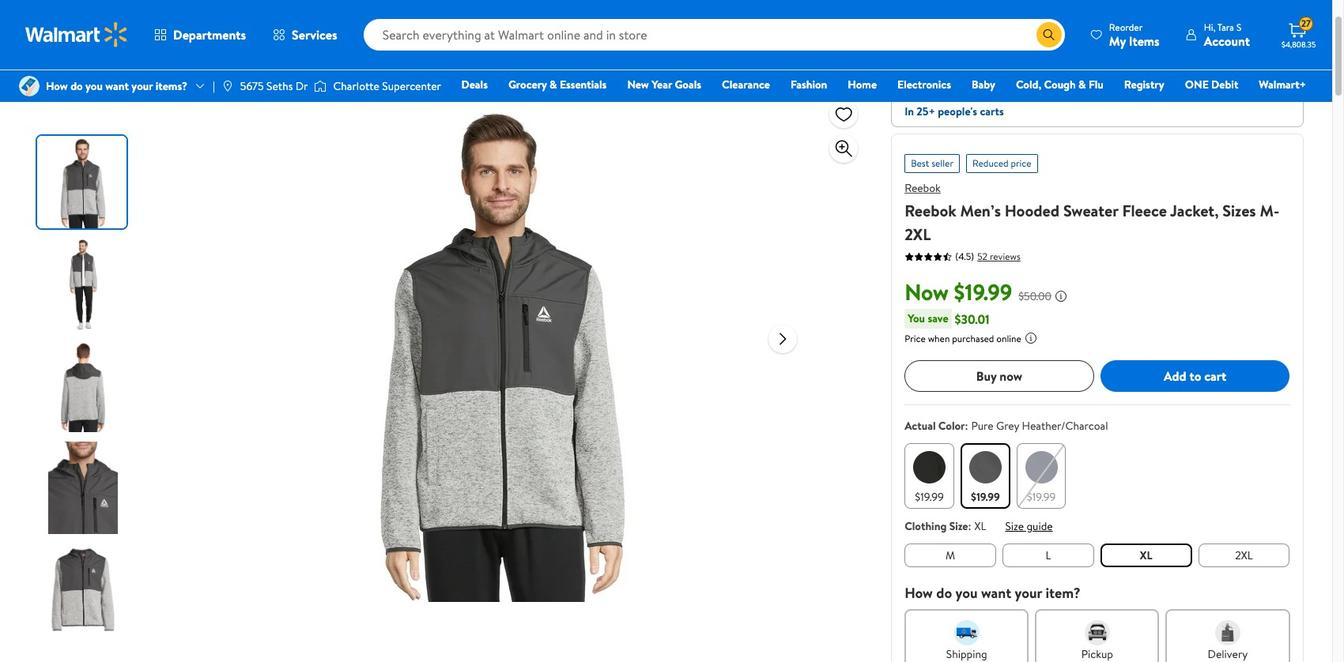 Task type: locate. For each thing, give the bounding box(es) containing it.
ad disclaimer and feedback image
[[1291, 47, 1303, 60]]

young adult coats
[[281, 2, 369, 17]]

: for color
[[965, 418, 968, 434]]

xl button
[[1101, 544, 1192, 568]]

$19.99
[[954, 277, 1012, 308], [915, 489, 944, 505], [971, 489, 1000, 505], [1027, 489, 1056, 505]]

buy now
[[976, 368, 1023, 385]]

2xl inside reebok reebok men's hooded sweater fleece jacket, sizes m- 2xl
[[905, 224, 931, 245]]

reebok down best
[[905, 180, 941, 196]]

supercenter
[[382, 78, 441, 94]]

reebok down reebok link
[[905, 200, 956, 221]]

how for how do you want your item?
[[905, 584, 933, 603]]

sponsored
[[1244, 47, 1288, 60]]

your left item?
[[1015, 584, 1042, 603]]

1 & from the left
[[550, 77, 557, 93]]

1 vertical spatial 2xl
[[1235, 548, 1253, 564]]

zoom image modal image
[[834, 139, 853, 158]]

young for young adult coats
[[281, 2, 310, 17]]

how down walmart image
[[46, 78, 68, 94]]

reorder
[[1109, 20, 1143, 34]]

&
[[550, 77, 557, 93], [1079, 77, 1086, 93]]

1 vertical spatial want
[[981, 584, 1011, 603]]

0 vertical spatial xl
[[975, 519, 986, 535]]

adult up services on the left
[[312, 2, 339, 17]]

reebok
[[905, 180, 941, 196], [905, 200, 956, 221]]

0 horizontal spatial 2xl
[[905, 224, 931, 245]]

you for how do you want your items?
[[85, 78, 103, 94]]

hooded
[[1005, 200, 1060, 221]]

1 vertical spatial you
[[956, 584, 978, 603]]

reebok reebok men's hooded sweater fleece jacket, sizes m- 2xl
[[905, 180, 1280, 245]]

: up m button
[[968, 519, 971, 535]]

sweater
[[1063, 200, 1119, 221]]

0 vertical spatial how
[[46, 78, 68, 94]]

adult
[[119, 2, 145, 17], [312, 2, 339, 17]]

color
[[938, 418, 965, 434]]

(4.5) 52 reviews
[[955, 249, 1021, 263]]

xl
[[975, 519, 986, 535], [1140, 548, 1153, 564]]

your for item?
[[1015, 584, 1042, 603]]

1 young from the left
[[87, 2, 116, 17]]

1 horizontal spatial you
[[956, 584, 978, 603]]

search icon image
[[1043, 28, 1055, 41]]

0 vertical spatial reebok
[[905, 180, 941, 196]]

hi, tara s account
[[1204, 20, 1250, 49]]

27
[[1301, 17, 1311, 30]]

size left guide
[[1005, 519, 1024, 535]]

you up intent image for shipping
[[956, 584, 978, 603]]

how down m button
[[905, 584, 933, 603]]

young up services on the left
[[281, 2, 310, 17]]

0 vertical spatial 2xl
[[905, 224, 931, 245]]

1 horizontal spatial size
[[1005, 519, 1024, 535]]

1 horizontal spatial your
[[1015, 584, 1042, 603]]

3 $19.99 button from the left
[[1017, 444, 1066, 509]]

1 horizontal spatial adult
[[312, 2, 339, 17]]

2xl button
[[1198, 544, 1290, 568]]

0 horizontal spatial size
[[949, 519, 968, 535]]

0 vertical spatial want
[[105, 78, 129, 94]]

1 horizontal spatial &
[[1079, 77, 1086, 93]]

young adult
[[87, 2, 145, 17]]

0 horizontal spatial how
[[46, 78, 68, 94]]

1 reebok from the top
[[905, 180, 941, 196]]

52
[[977, 249, 988, 263]]

grocery & essentials link
[[501, 76, 614, 93]]

want for items?
[[105, 78, 129, 94]]

purchased
[[952, 332, 994, 346]]

1 horizontal spatial do
[[936, 584, 952, 603]]

1 vertical spatial xl
[[1140, 548, 1153, 564]]

intent image for delivery image
[[1215, 621, 1241, 646]]

new
[[627, 77, 649, 93]]

0 horizontal spatial adult
[[119, 2, 145, 17]]

reebok men's hooded sweater fleece jacket, sizes m-2xl image
[[250, 96, 756, 603]]

$19.99 button up clothing
[[905, 444, 954, 509]]

reebok men's hooded sweater fleece jacket, sizes m-2xl - image 5 of 5 image
[[37, 544, 129, 637]]

0 vertical spatial your
[[132, 78, 153, 94]]

1 vertical spatial how
[[905, 584, 933, 603]]

baby link
[[965, 76, 1003, 93]]

1 adult from the left
[[119, 2, 145, 17]]

adult up walmart image
[[119, 2, 145, 17]]

walmart+ link
[[1252, 76, 1313, 93]]

2 size from the left
[[1005, 519, 1024, 535]]

want down m button
[[981, 584, 1011, 603]]

0 horizontal spatial  image
[[19, 76, 40, 96]]

1 horizontal spatial  image
[[221, 80, 234, 93]]

do down walmart image
[[70, 78, 83, 94]]

size guide button
[[1005, 519, 1053, 535]]

(4.5)
[[955, 250, 974, 263]]

0 horizontal spatial &
[[550, 77, 557, 93]]

you save $30.01
[[908, 310, 990, 328]]

grocery
[[508, 77, 547, 93]]

actual color list
[[902, 440, 1293, 512]]

$19.99 up clothing size : xl
[[971, 489, 1000, 505]]

new year goals
[[627, 77, 701, 93]]

registry
[[1124, 77, 1165, 93]]

$19.99 up $30.01
[[954, 277, 1012, 308]]

1 $19.99 button from the left
[[905, 444, 954, 509]]

0 horizontal spatial you
[[85, 78, 103, 94]]

1 horizontal spatial $19.99 button
[[961, 444, 1010, 509]]

men's
[[960, 200, 1001, 221]]

home link
[[841, 76, 884, 93]]

& left flu
[[1079, 77, 1086, 93]]

$19.99 button down pure
[[961, 444, 1010, 509]]

walmart image
[[25, 22, 128, 47]]

& right grocery
[[550, 77, 557, 93]]

reebok men's hooded sweater fleece jacket, sizes m-2xl - image 3 of 5 image
[[37, 340, 129, 433]]

price when purchased online
[[905, 332, 1022, 346]]

1 size from the left
[[949, 519, 968, 535]]

 image for 5675
[[221, 80, 234, 93]]

1 vertical spatial your
[[1015, 584, 1042, 603]]

young
[[87, 2, 116, 17], [281, 2, 310, 17]]

0 horizontal spatial xl
[[975, 519, 986, 535]]

actual color : pure grey heather/charcoal
[[905, 418, 1108, 434]]

want left items?
[[105, 78, 129, 94]]

departments button
[[141, 16, 259, 54]]

adult for young adult
[[119, 2, 145, 17]]

1 horizontal spatial 2xl
[[1235, 548, 1253, 564]]

your left items?
[[132, 78, 153, 94]]

2 horizontal spatial  image
[[314, 78, 327, 94]]

Search search field
[[363, 19, 1065, 51]]

1 vertical spatial :
[[968, 519, 971, 535]]

xl inside button
[[1140, 548, 1153, 564]]

m
[[946, 548, 955, 564]]

charlotte
[[333, 78, 379, 94]]

l
[[1046, 548, 1051, 564]]

 image down walmart image
[[19, 76, 40, 96]]

0 horizontal spatial $19.99 button
[[905, 444, 954, 509]]

$19.99 button up guide
[[1017, 444, 1066, 509]]

electronics link
[[890, 76, 958, 93]]

0 vertical spatial do
[[70, 78, 83, 94]]

size
[[949, 519, 968, 535], [1005, 519, 1024, 535]]

 image right | at left
[[221, 80, 234, 93]]

you for how do you want your item?
[[956, 584, 978, 603]]

want for item?
[[981, 584, 1011, 603]]

0 horizontal spatial young
[[87, 2, 116, 17]]

essentials
[[560, 77, 607, 93]]

0 vertical spatial you
[[85, 78, 103, 94]]

1 vertical spatial do
[[936, 584, 952, 603]]

one debit
[[1185, 77, 1239, 93]]

size up m
[[949, 519, 968, 535]]

do for how do you want your items?
[[70, 78, 83, 94]]

1 horizontal spatial want
[[981, 584, 1011, 603]]

want
[[105, 78, 129, 94], [981, 584, 1011, 603]]

$19.99 button
[[905, 444, 954, 509], [961, 444, 1010, 509], [1017, 444, 1066, 509]]

your for items?
[[132, 78, 153, 94]]

2 horizontal spatial $19.99 button
[[1017, 444, 1066, 509]]

young adult coats link
[[281, 2, 369, 17]]

1 vertical spatial reebok
[[905, 200, 956, 221]]

1 horizontal spatial young
[[281, 2, 310, 17]]

 image
[[19, 76, 40, 96], [314, 78, 327, 94], [221, 80, 234, 93]]

when
[[928, 332, 950, 346]]

deals
[[461, 77, 488, 93]]

 image right dr
[[314, 78, 327, 94]]

you down walmart image
[[85, 78, 103, 94]]

baby
[[972, 77, 995, 93]]

cough
[[1044, 77, 1076, 93]]

young up walmart image
[[87, 2, 116, 17]]

fleece
[[1122, 200, 1167, 221]]

0 horizontal spatial your
[[132, 78, 153, 94]]

2 young from the left
[[281, 2, 310, 17]]

0 horizontal spatial do
[[70, 78, 83, 94]]

: left pure
[[965, 418, 968, 434]]

m button
[[905, 544, 996, 568]]

1 horizontal spatial how
[[905, 584, 933, 603]]

intent image for pickup image
[[1085, 621, 1110, 646]]

0 vertical spatial :
[[965, 418, 968, 434]]

do down m button
[[936, 584, 952, 603]]

2 adult from the left
[[312, 2, 339, 17]]

1 horizontal spatial xl
[[1140, 548, 1153, 564]]

grocery & essentials
[[508, 77, 607, 93]]

guide
[[1027, 519, 1053, 535]]

buy now button
[[905, 361, 1094, 392]]

do
[[70, 78, 83, 94], [936, 584, 952, 603]]

0 horizontal spatial want
[[105, 78, 129, 94]]



Task type: describe. For each thing, give the bounding box(es) containing it.
5675
[[240, 78, 264, 94]]

$19.99 up clothing
[[915, 489, 944, 505]]

debit
[[1211, 77, 1239, 93]]

reebok link
[[905, 180, 941, 196]]

young adult link
[[87, 2, 145, 17]]

l button
[[1003, 544, 1094, 568]]

cold,
[[1016, 77, 1042, 93]]

clearance link
[[715, 76, 777, 93]]

reviews
[[990, 249, 1021, 263]]

next media item image
[[774, 329, 793, 348]]

adult for young adult coats
[[312, 2, 339, 17]]

hi,
[[1204, 20, 1216, 34]]

2 $19.99 button from the left
[[961, 444, 1010, 509]]

$50.00
[[1019, 289, 1052, 304]]

 image for charlotte
[[314, 78, 327, 94]]

sizes
[[1223, 200, 1256, 221]]

price
[[905, 332, 926, 346]]

learn more about strikethrough prices image
[[1055, 290, 1067, 303]]

clothing size : xl
[[905, 519, 986, 535]]

one
[[1185, 77, 1209, 93]]

my
[[1109, 32, 1126, 49]]

$4,808.35
[[1282, 39, 1316, 50]]

now
[[905, 277, 949, 308]]

in 25+ people's carts
[[905, 104, 1004, 119]]

services
[[292, 26, 337, 43]]

do for how do you want your item?
[[936, 584, 952, 603]]

2xl inside "button"
[[1235, 548, 1253, 564]]

coats
[[341, 2, 369, 17]]

reebok men's hooded sweater fleece jacket, sizes m-2xl - image 1 of 5 image
[[37, 136, 129, 229]]

tara
[[1218, 20, 1234, 34]]

reduced
[[973, 157, 1009, 170]]

best seller
[[911, 157, 954, 170]]

m-
[[1260, 200, 1280, 221]]

online
[[997, 332, 1022, 346]]

reebok men's hooded sweater fleece jacket, sizes m-2xl - image 2 of 5 image
[[37, 238, 129, 331]]

to
[[1190, 368, 1201, 385]]

how do you want your items?
[[46, 78, 187, 94]]

clearance
[[722, 77, 770, 93]]

now $19.99
[[905, 277, 1012, 308]]

you
[[908, 311, 925, 327]]

clothing size list
[[902, 541, 1293, 571]]

how for how do you want your items?
[[46, 78, 68, 94]]

year
[[652, 77, 672, 93]]

home
[[848, 77, 877, 93]]

items?
[[156, 78, 187, 94]]

clothing
[[905, 519, 947, 535]]

size guide
[[1005, 519, 1053, 535]]

deals link
[[454, 76, 495, 93]]

people's
[[938, 104, 977, 119]]

cart
[[1204, 368, 1227, 385]]

reduced price
[[973, 157, 1032, 170]]

clear search field text image
[[1018, 28, 1030, 41]]

2 reebok from the top
[[905, 200, 956, 221]]

flu
[[1089, 77, 1104, 93]]

reebok men's hooded sweater fleece jacket, sizes m-2xl - image 4 of 5 image
[[37, 442, 129, 535]]

buy
[[976, 368, 997, 385]]

account
[[1204, 32, 1250, 49]]

carts
[[980, 104, 1004, 119]]

dr
[[296, 78, 308, 94]]

items
[[1129, 32, 1160, 49]]

$30.01
[[955, 310, 990, 328]]

price
[[1011, 157, 1032, 170]]

item?
[[1046, 584, 1081, 603]]

$19.99 up guide
[[1027, 489, 1056, 505]]

registry link
[[1117, 76, 1172, 93]]

walmart+
[[1259, 77, 1306, 93]]

new year goals link
[[620, 76, 709, 93]]

fashion
[[791, 77, 827, 93]]

goals
[[675, 77, 701, 93]]

5675 seths dr
[[240, 78, 308, 94]]

seths
[[266, 78, 293, 94]]

fashion link
[[784, 76, 834, 93]]

add to cart button
[[1101, 361, 1290, 392]]

how do you want your item?
[[905, 584, 1081, 603]]

one debit link
[[1178, 76, 1246, 93]]

intent image for shipping image
[[954, 621, 979, 646]]

actual
[[905, 418, 936, 434]]

s
[[1237, 20, 1242, 34]]

add to favorites list, reebok men's hooded sweater fleece jacket, sizes m-2xl image
[[834, 104, 853, 124]]

cold, cough & flu
[[1016, 77, 1104, 93]]

grey
[[996, 418, 1019, 434]]

2 & from the left
[[1079, 77, 1086, 93]]

jacket,
[[1170, 200, 1219, 221]]

add to cart
[[1164, 368, 1227, 385]]

Walmart Site-Wide search field
[[363, 19, 1065, 51]]

services button
[[259, 16, 351, 54]]

52 reviews link
[[974, 249, 1021, 263]]

: for size
[[968, 519, 971, 535]]

cold, cough & flu link
[[1009, 76, 1111, 93]]

add
[[1164, 368, 1187, 385]]

25+
[[917, 104, 935, 119]]

legal information image
[[1025, 332, 1037, 345]]

reorder my items
[[1109, 20, 1160, 49]]

young for young adult
[[87, 2, 116, 17]]

best
[[911, 157, 929, 170]]

 image for how
[[19, 76, 40, 96]]

pure
[[971, 418, 994, 434]]



Task type: vqa. For each thing, say whether or not it's contained in the screenshot.
bottom Equipment
no



